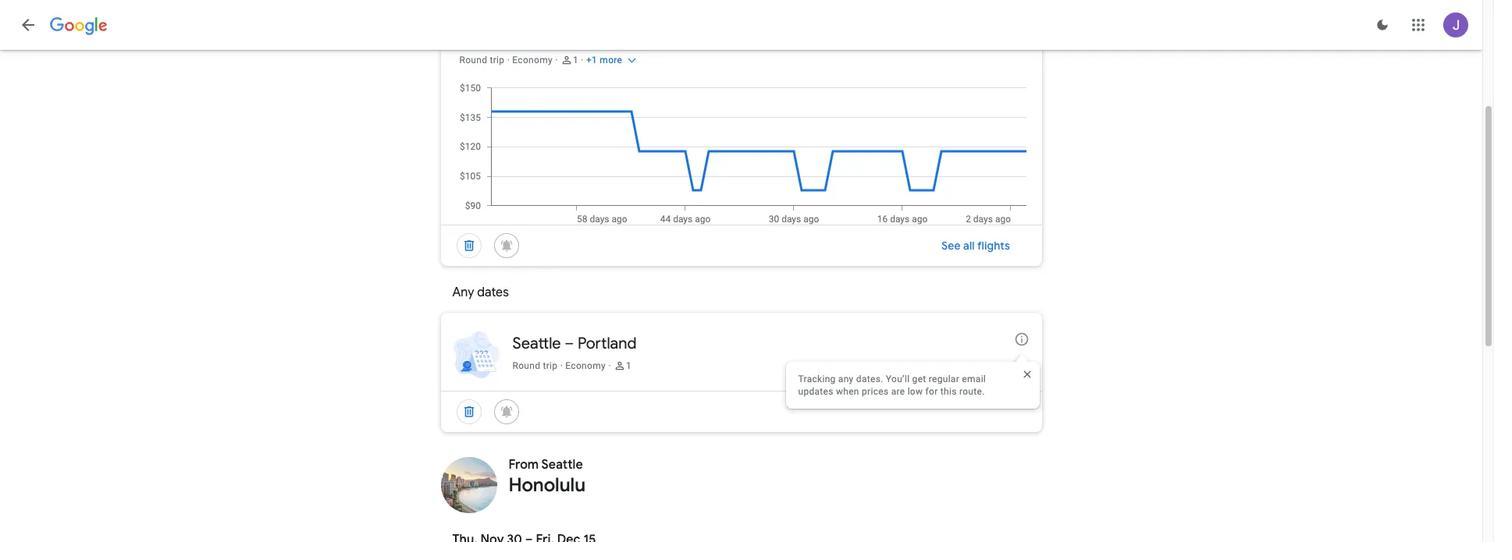 Task type: vqa. For each thing, say whether or not it's contained in the screenshot.
Google image
no



Task type: locate. For each thing, give the bounding box(es) containing it.
1 vertical spatial round
[[513, 361, 541, 372]]

round trip economy
[[460, 55, 553, 66], [513, 361, 606, 372]]

any
[[453, 285, 475, 301]]

remove saved flight, round trip from seattle to portland.sat, nov 25 – sat, dec 2 image
[[450, 227, 488, 265]]

0 vertical spatial round
[[460, 55, 488, 66]]

round
[[460, 55, 488, 66], [513, 361, 541, 372]]

trip
[[490, 55, 505, 66], [543, 361, 558, 372]]

round trip economy down –
[[513, 361, 606, 372]]

route.
[[960, 387, 986, 398]]

for
[[926, 387, 939, 398]]

this
[[941, 387, 958, 398]]

round trip economy left 1 passenger text box
[[460, 55, 553, 66]]

tracking any dates. you'll get regular email updates when prices are low for this route.
[[799, 374, 987, 398]]

0 horizontal spatial round
[[460, 55, 488, 66]]

1 vertical spatial seattle
[[542, 458, 583, 473]]

–
[[565, 334, 574, 354]]

seattle up honolulu
[[542, 458, 583, 473]]

1 horizontal spatial trip
[[543, 361, 558, 372]]

0 horizontal spatial 1
[[573, 55, 579, 66]]

flights
[[978, 239, 1011, 253]]

economy left 1 passenger text box
[[513, 55, 553, 66]]

0 vertical spatial economy
[[513, 55, 553, 66]]

seattle left –
[[513, 334, 561, 354]]

economy
[[513, 55, 553, 66], [566, 361, 606, 372]]

low
[[908, 387, 924, 398]]

from seattle honolulu
[[509, 458, 586, 498]]

0 vertical spatial trip
[[490, 55, 505, 66]]

1 vertical spatial economy
[[566, 361, 606, 372]]

0 vertical spatial seattle
[[513, 334, 561, 354]]

email
[[963, 374, 987, 385]]

regular
[[930, 374, 960, 385]]

1 vertical spatial 1
[[626, 361, 632, 372]]

price history graph application
[[453, 82, 1042, 225]]

1
[[573, 55, 579, 66], [626, 361, 632, 372]]

1 left +1
[[573, 55, 579, 66]]

honolulu
[[509, 474, 586, 498]]

1 horizontal spatial economy
[[566, 361, 606, 372]]

more info on tracking any dates image
[[1014, 332, 1030, 348]]

see all flights
[[942, 239, 1011, 253]]

any dates
[[453, 285, 509, 301]]

more
[[600, 55, 623, 66]]

1 down portland
[[626, 361, 632, 372]]

tracking
[[799, 374, 837, 385]]

0 vertical spatial 1
[[573, 55, 579, 66]]

economy down seattle  –  portland
[[566, 361, 606, 372]]

seattle
[[513, 334, 561, 354], [542, 458, 583, 473]]

1 passenger text field
[[626, 360, 632, 373]]

1 horizontal spatial 1
[[626, 361, 632, 372]]

go back image
[[19, 16, 37, 34]]

change appearance image
[[1365, 6, 1402, 44]]

1 vertical spatial trip
[[543, 361, 558, 372]]

1 horizontal spatial round
[[513, 361, 541, 372]]



Task type: describe. For each thing, give the bounding box(es) containing it.
any
[[839, 374, 855, 385]]

+1
[[587, 55, 598, 66]]

are
[[892, 387, 906, 398]]

dates
[[477, 285, 509, 301]]

close dialog image
[[1009, 356, 1047, 394]]

seattle  –  portland
[[513, 334, 637, 354]]

dates.
[[857, 374, 884, 385]]

portland
[[578, 334, 637, 354]]

see
[[942, 239, 962, 253]]

1 for 1 passenger text box
[[573, 55, 579, 66]]

you'll
[[887, 374, 911, 385]]

1 passenger text field
[[573, 54, 579, 66]]

remove saved flight image
[[450, 394, 488, 431]]

all
[[964, 239, 976, 253]]

when
[[837, 387, 860, 398]]

prices
[[863, 387, 890, 398]]

0 horizontal spatial economy
[[513, 55, 553, 66]]

updates
[[799, 387, 834, 398]]

seattle inside "from seattle honolulu"
[[542, 458, 583, 473]]

1 vertical spatial round trip economy
[[513, 361, 606, 372]]

+1 more link
[[587, 54, 638, 66]]

1 for 1 passenger text field
[[626, 361, 632, 372]]

from
[[509, 458, 539, 473]]

price history graph image
[[453, 82, 1042, 225]]

get
[[913, 374, 927, 385]]

0 horizontal spatial trip
[[490, 55, 505, 66]]

0 vertical spatial round trip economy
[[460, 55, 553, 66]]

+1 more
[[587, 55, 623, 66]]



